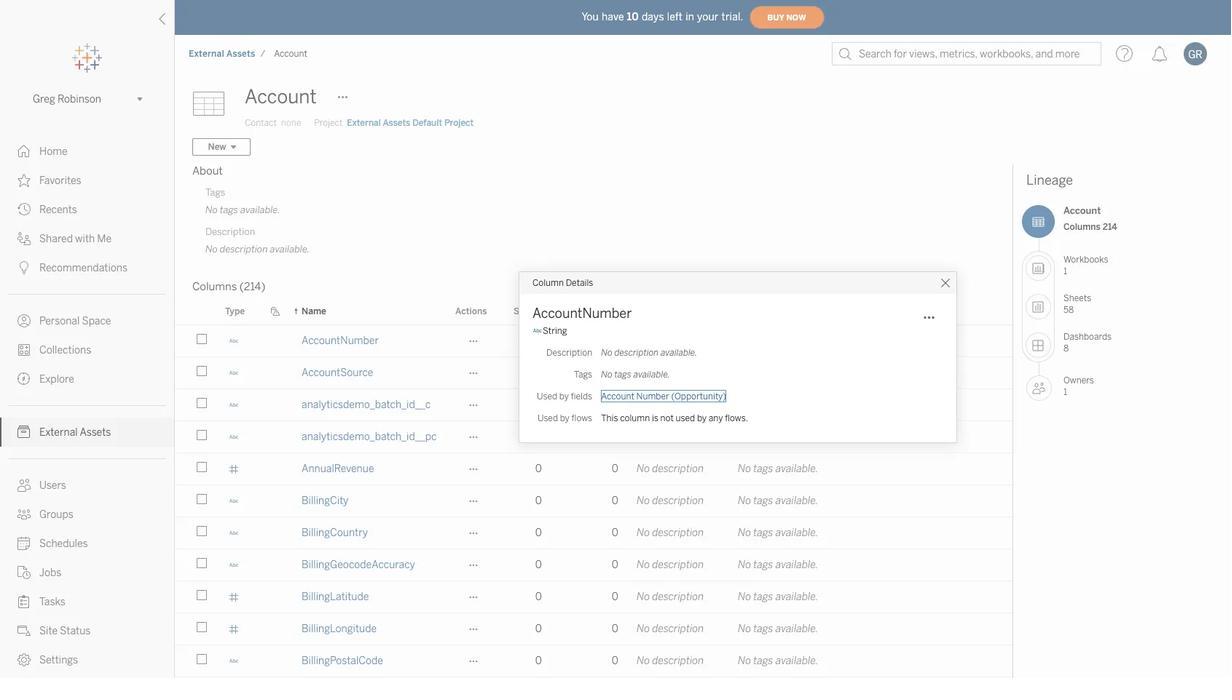 Task type: locate. For each thing, give the bounding box(es) containing it.
by for flows
[[560, 413, 570, 424]]

string image for billingcity
[[229, 496, 239, 507]]

buy now
[[767, 13, 806, 22]]

1 horizontal spatial project
[[444, 118, 474, 128]]

12 row from the top
[[175, 678, 1013, 679]]

tags inside tags no tags available.
[[205, 187, 225, 198]]

9 no description from the top
[[637, 624, 704, 636]]

no description available.
[[601, 348, 697, 358]]

description for billinglongitude
[[652, 624, 704, 636]]

assets left "default"
[[383, 118, 410, 128]]

by text only_f5he34f image left tasks
[[17, 596, 31, 609]]

1 horizontal spatial sheets
[[1064, 294, 1091, 304]]

2 vertical spatial external
[[39, 427, 78, 439]]

new button
[[192, 138, 251, 156]]

description for annualrevenue
[[652, 463, 704, 476]]

accountnumber down details
[[533, 306, 632, 322]]

1 by text only_f5he34f image from the top
[[17, 145, 31, 158]]

lineage
[[1026, 173, 1073, 189]]

3 row from the top
[[175, 390, 1013, 422]]

8 no description from the top
[[637, 592, 704, 604]]

collections
[[39, 345, 91, 357]]

0 vertical spatial external
[[189, 49, 224, 59]]

assets up users link
[[80, 427, 111, 439]]

row containing analyticsdemo_batch_id__pc
[[175, 422, 1013, 454]]

no tags available. for billinglongitude
[[738, 624, 818, 636]]

3 string image from the top
[[229, 496, 239, 507]]

billingcountry link
[[302, 518, 368, 549]]

by text only_f5he34f image left settings on the bottom left of page
[[17, 654, 31, 667]]

by text only_f5he34f image inside jobs link
[[17, 567, 31, 580]]

string image
[[229, 336, 239, 346], [229, 432, 239, 443], [229, 496, 239, 507], [229, 528, 239, 539], [229, 657, 239, 667]]

1 horizontal spatial tags
[[574, 370, 592, 380]]

6 row from the top
[[175, 486, 1013, 518]]

workbooks 1
[[1064, 255, 1108, 276]]

1 by text only_f5he34f image from the top
[[17, 174, 31, 187]]

jobs link
[[0, 559, 174, 588]]

0 vertical spatial columns
[[1064, 222, 1101, 232]]

0 vertical spatial sheets
[[1064, 294, 1091, 304]]

description inside column details dialog
[[614, 348, 659, 358]]

you
[[582, 11, 599, 23]]

10 no description from the top
[[637, 656, 704, 668]]

string image
[[229, 368, 239, 378], [229, 400, 239, 410], [229, 561, 239, 571]]

0
[[535, 335, 542, 347], [612, 367, 618, 380], [535, 399, 542, 412], [612, 399, 618, 412], [535, 431, 542, 444], [612, 431, 618, 444], [535, 463, 542, 476], [612, 463, 618, 476], [535, 495, 542, 508], [612, 495, 618, 508], [535, 527, 542, 540], [612, 527, 618, 540], [535, 559, 542, 572], [612, 559, 618, 572], [535, 592, 542, 604], [612, 592, 618, 604], [535, 624, 542, 636], [612, 624, 618, 636], [535, 656, 542, 668], [612, 656, 618, 668]]

by text only_f5he34f image for shared with me
[[17, 232, 31, 245]]

11 row from the top
[[175, 646, 1013, 678]]

by text only_f5he34f image inside shared with me link
[[17, 232, 31, 245]]

home link
[[0, 137, 174, 166]]

1 row from the top
[[175, 326, 1013, 358]]

0 vertical spatial accountnumber
[[533, 306, 632, 322]]

default
[[412, 118, 442, 128]]

by text only_f5he34f image left home
[[17, 145, 31, 158]]

flows.
[[725, 413, 748, 424]]

assets left the /
[[226, 49, 255, 59]]

4 no description from the top
[[637, 463, 704, 476]]

1
[[1064, 266, 1067, 276], [1064, 387, 1067, 397]]

used down used by fields
[[538, 413, 558, 424]]

assets for external assets
[[80, 427, 111, 439]]

tags
[[205, 187, 225, 198], [574, 370, 592, 380]]

string image for billinggeocodeaccuracy
[[229, 561, 239, 571]]

string image for billingpostalcode
[[229, 657, 239, 667]]

by text only_f5he34f image inside schedules link
[[17, 538, 31, 551]]

2 by text only_f5he34f image from the top
[[17, 315, 31, 328]]

0 horizontal spatial external
[[39, 427, 78, 439]]

billinggeocodeaccuracy link
[[302, 550, 415, 581]]

workbooks image
[[1026, 256, 1051, 281]]

row containing accountsource
[[175, 358, 1013, 390]]

by text only_f5he34f image left groups on the left bottom of page
[[17, 508, 31, 522]]

1 horizontal spatial accountnumber
[[533, 306, 632, 322]]

no description
[[637, 367, 704, 380], [637, 399, 704, 412], [637, 431, 704, 444], [637, 463, 704, 476], [637, 495, 704, 508], [637, 527, 704, 540], [637, 559, 704, 572], [637, 592, 704, 604], [637, 624, 704, 636], [637, 656, 704, 668]]

owners image
[[1026, 376, 1052, 401]]

now
[[786, 13, 806, 22]]

description down the string
[[546, 348, 592, 358]]

by text only_f5he34f image left schedules
[[17, 538, 31, 551]]

no description for billinggeocodeaccuracy
[[637, 559, 704, 572]]

owners 1
[[1064, 376, 1094, 397]]

5 row from the top
[[175, 454, 1013, 486]]

7 no description from the top
[[637, 559, 704, 572]]

string image for billingcountry
[[229, 528, 239, 539]]

trial.
[[722, 11, 743, 23]]

by text only_f5he34f image for site status
[[17, 625, 31, 638]]

by text only_f5he34f image inside recents 'link'
[[17, 203, 31, 216]]

no description for annualrevenue
[[637, 463, 704, 476]]

1 used from the top
[[537, 392, 557, 402]]

workbooks
[[1064, 255, 1108, 265]]

4 row from the top
[[175, 422, 1013, 454]]

by text only_f5he34f image for recommendations
[[17, 262, 31, 275]]

0 horizontal spatial columns
[[192, 280, 237, 294]]

columns up type
[[192, 280, 237, 294]]

3 by text only_f5he34f image from the top
[[17, 373, 31, 386]]

used
[[537, 392, 557, 402], [538, 413, 558, 424]]

jobs
[[39, 567, 61, 580]]

used up used by flows
[[537, 392, 557, 402]]

number
[[636, 392, 669, 402]]

used
[[676, 413, 695, 424]]

explore link
[[0, 365, 174, 394]]

by text only_f5he34f image inside site status link
[[17, 625, 31, 638]]

1 horizontal spatial external
[[189, 49, 224, 59]]

1 no description from the top
[[637, 367, 704, 380]]

me
[[97, 233, 112, 245]]

1 horizontal spatial external assets link
[[188, 48, 256, 60]]

1 real image from the top
[[229, 464, 239, 475]]

2 string image from the top
[[229, 432, 239, 443]]

1 horizontal spatial assets
[[226, 49, 255, 59]]

no tags available. inside column details dialog
[[601, 370, 670, 380]]

2 used from the top
[[538, 413, 558, 424]]

1 horizontal spatial columns
[[1064, 222, 1101, 232]]

0 horizontal spatial external assets link
[[0, 418, 174, 447]]

by left fields
[[559, 392, 569, 402]]

assets inside "main navigation. press the up and down arrow keys to access links." element
[[80, 427, 111, 439]]

description for billingcity
[[652, 495, 704, 508]]

no description for billingcity
[[637, 495, 704, 508]]

accountsource link
[[302, 358, 373, 389]]

3 no description from the top
[[637, 431, 704, 444]]

by text only_f5he34f image inside favorites link
[[17, 174, 31, 187]]

description inside column details dialog
[[546, 348, 592, 358]]

by text only_f5he34f image inside users link
[[17, 479, 31, 492]]

owners
[[1064, 376, 1094, 386]]

by text only_f5he34f image left recents
[[17, 203, 31, 216]]

by text only_f5he34f image left collections
[[17, 344, 31, 357]]

description
[[205, 227, 255, 237], [546, 348, 592, 358]]

site status link
[[0, 617, 174, 646]]

5 no description from the top
[[637, 495, 704, 508]]

contact
[[245, 118, 277, 128]]

used by flows
[[538, 413, 592, 424]]

none
[[281, 118, 301, 128]]

real image
[[229, 625, 239, 635]]

external
[[189, 49, 224, 59], [347, 118, 381, 128], [39, 427, 78, 439]]

by text only_f5he34f image inside groups link
[[17, 508, 31, 522]]

external assets link
[[188, 48, 256, 60], [0, 418, 174, 447]]

account down lineage
[[1064, 205, 1101, 216]]

by text only_f5he34f image for schedules
[[17, 538, 31, 551]]

tags for billingcity
[[753, 495, 773, 508]]

1 string image from the top
[[229, 368, 239, 378]]

no tags available. for analyticsdemo_batch_id__pc
[[738, 431, 818, 444]]

0 vertical spatial string image
[[229, 368, 239, 378]]

1 down owners
[[1064, 387, 1067, 397]]

by text only_f5he34f image
[[17, 174, 31, 187], [17, 315, 31, 328], [17, 373, 31, 386], [17, 426, 31, 439], [17, 479, 31, 492], [17, 538, 31, 551], [17, 625, 31, 638]]

columns
[[1064, 222, 1101, 232], [192, 280, 237, 294]]

tags inside column details dialog
[[574, 370, 592, 380]]

1 vertical spatial external
[[347, 118, 381, 128]]

row group
[[175, 326, 1013, 679]]

recents link
[[0, 195, 174, 224]]

column details dialog
[[519, 272, 956, 443]]

external assets link left the /
[[188, 48, 256, 60]]

tags down the 'about'
[[205, 187, 225, 198]]

1 vertical spatial external assets link
[[0, 418, 174, 447]]

4 string image from the top
[[229, 528, 239, 539]]

1 horizontal spatial description
[[546, 348, 592, 358]]

description for description no description available.
[[205, 227, 255, 237]]

sheets up text string icon
[[514, 306, 543, 317]]

contact none
[[245, 118, 301, 128]]

7 row from the top
[[175, 518, 1013, 550]]

by text only_f5he34f image for explore
[[17, 373, 31, 386]]

string image for analyticsdemo_batch_id__c
[[229, 400, 239, 410]]

1 for owners 1
[[1064, 387, 1067, 397]]

8 by text only_f5he34f image from the top
[[17, 596, 31, 609]]

external inside "main navigation. press the up and down arrow keys to access links." element
[[39, 427, 78, 439]]

by
[[559, 392, 569, 402], [560, 413, 570, 424], [697, 413, 707, 424]]

tags for billinggeocodeaccuracy
[[753, 559, 773, 572]]

by text only_f5he34f image inside recommendations link
[[17, 262, 31, 275]]

1 vertical spatial tags
[[574, 370, 592, 380]]

actions
[[455, 306, 487, 317]]

account columns 214
[[1064, 205, 1117, 232]]

favorites link
[[0, 166, 174, 195]]

no tags available. for annualrevenue
[[738, 463, 818, 476]]

project
[[314, 118, 343, 128], [444, 118, 474, 128]]

by left flows
[[560, 413, 570, 424]]

4 by text only_f5he34f image from the top
[[17, 426, 31, 439]]

external for external assets /
[[189, 49, 224, 59]]

external for external assets
[[39, 427, 78, 439]]

no description for billinglatitude
[[637, 592, 704, 604]]

tags for annualrevenue
[[753, 463, 773, 476]]

fields
[[571, 392, 592, 402]]

data
[[565, 306, 585, 317]]

no tags available.
[[601, 370, 670, 380], [738, 431, 818, 444], [738, 463, 818, 476], [738, 495, 818, 508], [738, 527, 818, 540], [738, 559, 818, 572], [738, 592, 818, 604], [738, 624, 818, 636], [738, 656, 818, 668]]

0 horizontal spatial accountnumber
[[302, 335, 379, 347]]

2 no description from the top
[[637, 399, 704, 412]]

by left "any"
[[697, 413, 707, 424]]

2 real image from the top
[[229, 593, 239, 603]]

2 project from the left
[[444, 118, 474, 128]]

billingpostalcode
[[302, 656, 383, 668]]

by text only_f5he34f image for external assets
[[17, 426, 31, 439]]

sheets
[[1064, 294, 1091, 304], [514, 306, 543, 317]]

0 vertical spatial assets
[[226, 49, 255, 59]]

1 vertical spatial 1
[[1064, 387, 1067, 397]]

8 row from the top
[[175, 550, 1013, 582]]

10 row from the top
[[175, 614, 1013, 646]]

0 horizontal spatial assets
[[80, 427, 111, 439]]

0 vertical spatial used
[[537, 392, 557, 402]]

account up the this
[[601, 392, 634, 402]]

by text only_f5he34f image inside tasks link
[[17, 596, 31, 609]]

0 horizontal spatial project
[[314, 118, 343, 128]]

row containing analyticsdemo_batch_id__c
[[175, 390, 1013, 422]]

by text only_f5he34f image for jobs
[[17, 567, 31, 580]]

by text only_f5he34f image
[[17, 145, 31, 158], [17, 203, 31, 216], [17, 232, 31, 245], [17, 262, 31, 275], [17, 344, 31, 357], [17, 508, 31, 522], [17, 567, 31, 580], [17, 596, 31, 609], [17, 654, 31, 667]]

7 by text only_f5he34f image from the top
[[17, 567, 31, 580]]

1 inside workbooks 1
[[1064, 266, 1067, 276]]

description for billinglatitude
[[652, 592, 704, 604]]

0 horizontal spatial tags
[[205, 187, 225, 198]]

no description for billingpostalcode
[[637, 656, 704, 668]]

row containing billingpostalcode
[[175, 646, 1013, 678]]

by text only_f5he34f image left shared
[[17, 232, 31, 245]]

7 by text only_f5he34f image from the top
[[17, 625, 31, 638]]

description down tags no tags available.
[[205, 227, 255, 237]]

2 1 from the top
[[1064, 387, 1067, 397]]

2 by text only_f5he34f image from the top
[[17, 203, 31, 216]]

assets
[[226, 49, 255, 59], [383, 118, 410, 128], [80, 427, 111, 439]]

1 vertical spatial string image
[[229, 400, 239, 410]]

no tags available. for billingpostalcode
[[738, 656, 818, 668]]

5 by text only_f5he34f image from the top
[[17, 344, 31, 357]]

row containing billingcountry
[[175, 518, 1013, 550]]

no description for analyticsdemo_batch_id__c
[[637, 399, 704, 412]]

by text only_f5he34f image for tasks
[[17, 596, 31, 609]]

1 down workbooks
[[1064, 266, 1067, 276]]

project right none
[[314, 118, 343, 128]]

by text only_f5he34f image inside 'settings' link
[[17, 654, 31, 667]]

by text only_f5he34f image left favorites on the left of page
[[17, 174, 31, 187]]

no tags available. for billinglatitude
[[738, 592, 818, 604]]

6 no description from the top
[[637, 527, 704, 540]]

by text only_f5he34f image inside explore link
[[17, 373, 31, 386]]

by text only_f5he34f image left external assets
[[17, 426, 31, 439]]

1 for workbooks 1
[[1064, 266, 1067, 276]]

2 horizontal spatial assets
[[383, 118, 410, 128]]

3 by text only_f5he34f image from the top
[[17, 232, 31, 245]]

2 row from the top
[[175, 358, 1013, 390]]

5 by text only_f5he34f image from the top
[[17, 479, 31, 492]]

tags up fields
[[574, 370, 592, 380]]

1 vertical spatial used
[[538, 413, 558, 424]]

no tags available. for billinggeocodeaccuracy
[[738, 559, 818, 572]]

users link
[[0, 471, 174, 500]]

explore
[[39, 374, 74, 386]]

no inside tags no tags available.
[[205, 205, 218, 216]]

0 horizontal spatial sheets
[[514, 306, 543, 317]]

groups
[[39, 509, 73, 522]]

external left "default"
[[347, 118, 381, 128]]

account number (opportunity)
[[601, 392, 726, 402]]

navigation panel element
[[0, 44, 174, 675]]

by text only_f5he34f image inside home link
[[17, 145, 31, 158]]

columns left the 214
[[1064, 222, 1101, 232]]

10
[[627, 11, 639, 23]]

5 string image from the top
[[229, 657, 239, 667]]

1 vertical spatial sheets
[[514, 306, 543, 317]]

1 string image from the top
[[229, 336, 239, 346]]

by text only_f5he34f image left recommendations
[[17, 262, 31, 275]]

description inside description no description available.
[[205, 227, 255, 237]]

1 1 from the top
[[1064, 266, 1067, 276]]

1 vertical spatial description
[[546, 348, 592, 358]]

sheets for sheets 58
[[1064, 294, 1091, 304]]

0 horizontal spatial description
[[205, 227, 255, 237]]

0 vertical spatial real image
[[229, 464, 239, 475]]

account
[[274, 49, 307, 59], [245, 85, 317, 109], [1064, 205, 1101, 216], [601, 392, 634, 402]]

real image
[[229, 464, 239, 475], [229, 593, 239, 603]]

3 string image from the top
[[229, 561, 239, 571]]

sheets up 58
[[1064, 294, 1091, 304]]

6 by text only_f5he34f image from the top
[[17, 538, 31, 551]]

project right "default"
[[444, 118, 474, 128]]

no description for billingcountry
[[637, 527, 704, 540]]

0 vertical spatial description
[[205, 227, 255, 237]]

tags
[[220, 205, 238, 216], [614, 370, 631, 380], [753, 431, 773, 444], [753, 463, 773, 476], [753, 495, 773, 508], [753, 527, 773, 540], [753, 559, 773, 572], [753, 592, 773, 604], [753, 624, 773, 636], [753, 656, 773, 668]]

tags inside column details dialog
[[614, 370, 631, 380]]

shared
[[39, 233, 73, 245]]

4 by text only_f5he34f image from the top
[[17, 262, 31, 275]]

by text only_f5he34f image inside collections link
[[17, 344, 31, 357]]

9 by text only_f5he34f image from the top
[[17, 654, 31, 667]]

2 vertical spatial string image
[[229, 561, 239, 571]]

1 vertical spatial real image
[[229, 593, 239, 603]]

by text only_f5he34f image left site
[[17, 625, 31, 638]]

billingcity
[[302, 495, 349, 508]]

0 vertical spatial 1
[[1064, 266, 1067, 276]]

accountnumber up accountsource
[[302, 335, 379, 347]]

grid
[[175, 298, 1013, 679]]

column header
[[184, 298, 216, 325]]

main navigation. press the up and down arrow keys to access links. element
[[0, 137, 174, 675]]

external assets link up users link
[[0, 418, 174, 447]]

1 project from the left
[[314, 118, 343, 128]]

personal space
[[39, 315, 111, 328]]

site
[[39, 626, 58, 638]]

9 row from the top
[[175, 582, 1013, 614]]

by text only_f5he34f image left "users"
[[17, 479, 31, 492]]

used for used by fields
[[537, 392, 557, 402]]

status
[[60, 626, 91, 638]]

6 by text only_f5he34f image from the top
[[17, 508, 31, 522]]

1 inside owners 1
[[1064, 387, 1067, 397]]

2 horizontal spatial external
[[347, 118, 381, 128]]

by text only_f5he34f image left explore
[[17, 373, 31, 386]]

home
[[39, 146, 68, 158]]

0 vertical spatial tags
[[205, 187, 225, 198]]

by text only_f5he34f image left jobs
[[17, 567, 31, 580]]

string image for accountsource
[[229, 368, 239, 378]]

2 string image from the top
[[229, 400, 239, 410]]

shared with me link
[[0, 224, 174, 254]]

external down explore
[[39, 427, 78, 439]]

by text only_f5he34f image left personal
[[17, 315, 31, 328]]

2 vertical spatial assets
[[80, 427, 111, 439]]

by text only_f5he34f image inside the personal space link
[[17, 315, 31, 328]]

external up table image
[[189, 49, 224, 59]]

row
[[175, 326, 1013, 358], [175, 358, 1013, 390], [175, 390, 1013, 422], [175, 422, 1013, 454], [175, 454, 1013, 486], [175, 486, 1013, 518], [175, 518, 1013, 550], [175, 550, 1013, 582], [175, 582, 1013, 614], [175, 614, 1013, 646], [175, 646, 1013, 678], [175, 678, 1013, 679]]

external assets /
[[189, 49, 265, 59]]

by text only_f5he34f image inside 'external assets' link
[[17, 426, 31, 439]]

assets for external assets /
[[226, 49, 255, 59]]

shared with me
[[39, 233, 112, 245]]

tags for analyticsdemo_batch_id__pc
[[753, 431, 773, 444]]



Task type: describe. For each thing, give the bounding box(es) containing it.
table image
[[192, 82, 236, 126]]

string image for accountnumber
[[229, 336, 239, 346]]

days
[[642, 11, 664, 23]]

billinglatitude link
[[302, 582, 369, 613]]

tags for billingcountry
[[753, 527, 773, 540]]

tags inside tags no tags available.
[[220, 205, 238, 216]]

annualrevenue
[[302, 463, 374, 476]]

by text only_f5he34f image for recents
[[17, 203, 31, 216]]

sheets image
[[1026, 294, 1051, 320]]

account right the /
[[274, 49, 307, 59]]

no tags available. for billingcity
[[738, 495, 818, 508]]

favorites
[[39, 175, 81, 187]]

space
[[82, 315, 111, 328]]

no description for billinglongitude
[[637, 624, 704, 636]]

settings
[[39, 655, 78, 667]]

analyticsdemo_batch_id__pc
[[302, 431, 437, 444]]

tags for tags
[[574, 370, 592, 380]]

account number (opportunity) link
[[601, 392, 726, 402]]

recommendations link
[[0, 254, 174, 283]]

analyticsdemo_batch_id__c link
[[302, 390, 431, 421]]

no inside description no description available.
[[205, 244, 218, 255]]

collections link
[[0, 336, 174, 365]]

have
[[602, 11, 624, 23]]

columns inside account columns 214
[[1064, 222, 1101, 232]]

description for billingpostalcode
[[652, 656, 704, 668]]

sheets for sheets
[[514, 306, 543, 317]]

buy
[[767, 13, 784, 22]]

text string icon image
[[533, 326, 543, 336]]

about
[[192, 165, 223, 178]]

columns image
[[1022, 205, 1055, 238]]

billinglongitude link
[[302, 614, 377, 645]]

recents
[[39, 204, 77, 216]]

name
[[302, 306, 326, 317]]

account inside column details dialog
[[601, 392, 634, 402]]

1 vertical spatial assets
[[383, 118, 410, 128]]

description no description available.
[[205, 227, 310, 255]]

annualrevenue link
[[302, 454, 374, 485]]

details
[[566, 278, 593, 288]]

account up contact none
[[245, 85, 317, 109]]

billinggeocodeaccuracy
[[302, 559, 415, 572]]

no description for accountsource
[[637, 367, 704, 380]]

external assets
[[39, 427, 111, 439]]

you have 10 days left in your trial.
[[582, 11, 743, 23]]

description for analyticsdemo_batch_id__c
[[652, 399, 704, 412]]

by text only_f5he34f image for home
[[17, 145, 31, 158]]

real image for billinglatitude
[[229, 593, 239, 603]]

dashboards 8
[[1064, 332, 1112, 354]]

accountnumber inside column details dialog
[[533, 306, 632, 322]]

accountnumber link
[[302, 326, 379, 357]]

by text only_f5he34f image for favorites
[[17, 174, 31, 187]]

buy now button
[[749, 6, 824, 29]]

8
[[1064, 343, 1069, 354]]

0 vertical spatial external assets link
[[188, 48, 256, 60]]

schedules link
[[0, 530, 174, 559]]

1 vertical spatial columns
[[192, 280, 237, 294]]

sheets 58
[[1064, 294, 1091, 315]]

description for analyticsdemo_batch_id__pc
[[652, 431, 704, 444]]

project external assets default project
[[314, 118, 474, 128]]

(214)
[[239, 280, 265, 294]]

description for billinggeocodeaccuracy
[[652, 559, 704, 572]]

by for fields
[[559, 392, 569, 402]]

tasks
[[39, 597, 66, 609]]

analyticsdemo_batch_id__c
[[302, 399, 431, 412]]

214
[[1103, 222, 1117, 232]]

by text only_f5he34f image for personal space
[[17, 315, 31, 328]]

available. inside tags no tags available.
[[240, 205, 280, 216]]

by text only_f5he34f image for groups
[[17, 508, 31, 522]]

row containing accountnumber
[[175, 326, 1013, 358]]

with
[[75, 233, 95, 245]]

string
[[543, 326, 567, 336]]

tags for billinglatitude
[[753, 592, 773, 604]]

this column is not used by any flows.
[[601, 413, 748, 424]]

tags for billinglongitude
[[753, 624, 773, 636]]

1 vertical spatial accountnumber
[[302, 335, 379, 347]]

flows
[[572, 413, 592, 424]]

row containing billinglongitude
[[175, 614, 1013, 646]]

is
[[652, 413, 658, 424]]

account inside account columns 214
[[1064, 205, 1101, 216]]

new
[[208, 142, 226, 152]]

your
[[697, 11, 719, 23]]

column
[[620, 413, 650, 424]]

recommendations
[[39, 262, 128, 275]]

row containing billinglatitude
[[175, 582, 1013, 614]]

tags for billingpostalcode
[[753, 656, 773, 668]]

accountsource
[[302, 367, 373, 380]]

settings link
[[0, 646, 174, 675]]

external assets default project link
[[347, 117, 474, 130]]

sources
[[587, 306, 619, 317]]

billingcity link
[[302, 486, 349, 517]]

site status
[[39, 626, 91, 638]]

type
[[225, 306, 245, 317]]

58
[[1064, 305, 1074, 315]]

billingpostalcode link
[[302, 646, 383, 677]]

by text only_f5he34f image for settings
[[17, 654, 31, 667]]

description for billingcountry
[[652, 527, 704, 540]]

description for description
[[546, 348, 592, 358]]

not
[[660, 413, 674, 424]]

no tags available. for billingcountry
[[738, 527, 818, 540]]

description inside description no description available.
[[220, 244, 268, 255]]

description for accountsource
[[652, 367, 704, 380]]

tags no tags available.
[[205, 187, 280, 216]]

this
[[601, 413, 618, 424]]

billinglatitude
[[302, 592, 369, 604]]

row containing billinggeocodeaccuracy
[[175, 550, 1013, 582]]

used by fields
[[537, 392, 592, 402]]

billingcountry
[[302, 527, 368, 540]]

row group containing accountnumber
[[175, 326, 1013, 679]]

groups link
[[0, 500, 174, 530]]

string image for analyticsdemo_batch_id__pc
[[229, 432, 239, 443]]

dashboards image
[[1026, 333, 1051, 358]]

grid containing accountnumber
[[175, 298, 1013, 679]]

(opportunity)
[[671, 392, 726, 402]]

by text only_f5he34f image for users
[[17, 479, 31, 492]]

data sources
[[565, 306, 619, 317]]

in
[[686, 11, 694, 23]]

column
[[533, 278, 564, 288]]

personal space link
[[0, 307, 174, 336]]

real image for annualrevenue
[[229, 464, 239, 475]]

available. inside description no description available.
[[270, 244, 310, 255]]

tasks link
[[0, 588, 174, 617]]

tags for tags no tags available.
[[205, 187, 225, 198]]

row containing billingcity
[[175, 486, 1013, 518]]

account element
[[270, 49, 312, 59]]

column details
[[533, 278, 593, 288]]

no description for analyticsdemo_batch_id__pc
[[637, 431, 704, 444]]

by text only_f5he34f image for collections
[[17, 344, 31, 357]]

row containing annualrevenue
[[175, 454, 1013, 486]]

left
[[667, 11, 683, 23]]

billinglongitude
[[302, 624, 377, 636]]

used for used by flows
[[538, 413, 558, 424]]



Task type: vqa. For each thing, say whether or not it's contained in the screenshot.
by text only_f5he34f icon related to Groups
yes



